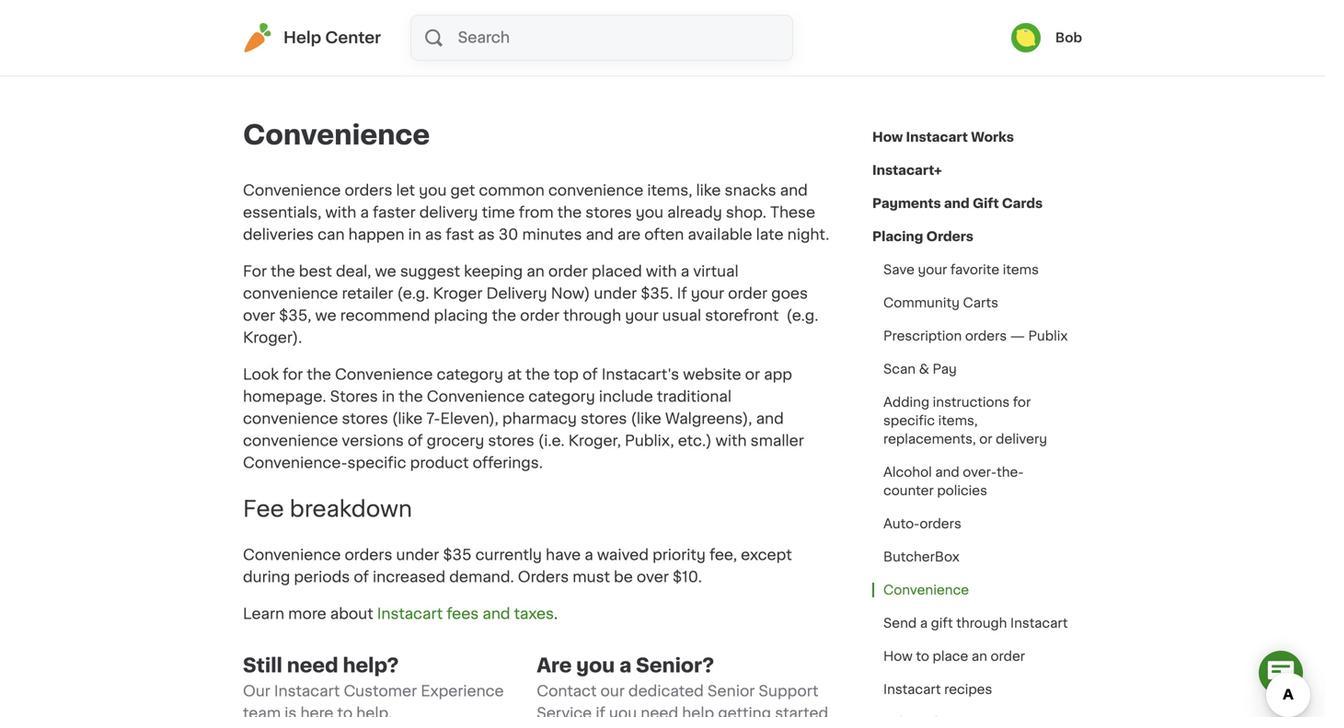 Task type: locate. For each thing, give the bounding box(es) containing it.
in inside convenience orders let you get common convenience items, like snacks and essentials, with a faster delivery time from the stores you already shop. these deliveries can happen in as fast as 30 minutes and are often available late night.
[[408, 227, 421, 242]]

delivery up fast
[[420, 205, 478, 220]]

instacart down place
[[884, 683, 941, 696]]

0 vertical spatial (e.g.
[[397, 286, 429, 301]]

0 horizontal spatial (e.g.
[[397, 286, 429, 301]]

and up policies
[[936, 466, 960, 479]]

under down placed
[[594, 286, 637, 301]]

your
[[918, 263, 948, 276], [691, 286, 725, 301], [625, 308, 659, 323]]

in down faster
[[408, 227, 421, 242]]

for up 'homepage.'
[[283, 367, 303, 382]]

our
[[601, 684, 625, 699]]

and right "fees"
[[483, 607, 511, 621]]

deliveries
[[243, 227, 314, 242]]

instacart up how to place an order
[[1011, 617, 1068, 630]]

cards
[[1002, 197, 1043, 210]]

1 vertical spatial with
[[646, 264, 677, 279]]

2 horizontal spatial of
[[583, 367, 598, 382]]

for right instructions
[[1013, 396, 1031, 409]]

an up delivery
[[527, 264, 545, 279]]

help?
[[343, 656, 399, 675]]

how down send
[[884, 650, 913, 663]]

kroger
[[433, 286, 483, 301]]

items,
[[648, 183, 693, 198], [939, 414, 978, 427]]

etc.)
[[678, 434, 712, 448]]

carts
[[963, 296, 999, 309]]

specific inside the adding instructions for specific items, replacements, or delivery
[[884, 414, 935, 427]]

0 horizontal spatial an
[[527, 264, 545, 279]]

or left app
[[745, 367, 760, 382]]

1 horizontal spatial need
[[641, 706, 679, 717]]

1 horizontal spatial for
[[1013, 396, 1031, 409]]

1 horizontal spatial through
[[957, 617, 1008, 630]]

0 horizontal spatial items,
[[648, 183, 693, 198]]

your down $35.
[[625, 308, 659, 323]]

over
[[243, 308, 275, 323], [637, 570, 669, 584]]

save
[[884, 263, 915, 276]]

7-
[[427, 412, 441, 426]]

0 horizontal spatial delivery
[[420, 205, 478, 220]]

order down virtual at the top of page
[[728, 286, 768, 301]]

0 horizontal spatial your
[[625, 308, 659, 323]]

a up must
[[585, 548, 594, 562]]

pharmacy
[[503, 412, 577, 426]]

walgreens),
[[666, 412, 753, 426]]

over-
[[963, 466, 997, 479]]

the up 'homepage.'
[[307, 367, 331, 382]]

to right here
[[337, 706, 353, 717]]

a inside convenience orders under $35 currently have a waived priority fee, except during periods of increased demand. orders must be over $10.
[[585, 548, 594, 562]]

1 vertical spatial specific
[[348, 456, 407, 470]]

0 horizontal spatial in
[[382, 389, 395, 404]]

0 horizontal spatial specific
[[348, 456, 407, 470]]

2 as from the left
[[478, 227, 495, 242]]

and left gift
[[944, 197, 970, 210]]

0 vertical spatial specific
[[884, 414, 935, 427]]

order
[[549, 264, 588, 279], [728, 286, 768, 301], [520, 308, 560, 323], [991, 650, 1026, 663]]

pay
[[933, 363, 957, 376]]

we up retailer
[[375, 264, 397, 279]]

often
[[645, 227, 684, 242]]

1 vertical spatial items,
[[939, 414, 978, 427]]

the right at
[[526, 367, 550, 382]]

0 vertical spatial to
[[916, 650, 930, 663]]

1 vertical spatial in
[[382, 389, 395, 404]]

and
[[780, 183, 808, 198], [944, 197, 970, 210], [586, 227, 614, 242], [756, 412, 784, 426], [936, 466, 960, 479], [483, 607, 511, 621]]

1 vertical spatial for
[[1013, 396, 1031, 409]]

or
[[745, 367, 760, 382], [980, 433, 993, 446]]

2 horizontal spatial your
[[918, 263, 948, 276]]

orders
[[927, 230, 974, 243], [518, 570, 569, 584]]

(like left 7-
[[392, 412, 423, 426]]

an right place
[[972, 650, 988, 663]]

convenience up essentials,
[[243, 183, 341, 198]]

stores
[[330, 389, 378, 404]]

experience
[[421, 684, 504, 699]]

help center
[[284, 30, 381, 46]]

convenience up during
[[243, 548, 341, 562]]

like
[[696, 183, 721, 198]]

convenience up "stores"
[[335, 367, 433, 382]]

need inside are you a senior? contact our dedicated senior support service if you need help getting starte
[[641, 706, 679, 717]]

convenience inside convenience orders let you get common convenience items, like snacks and essentials, with a faster delivery time from the stores you already shop. these deliveries can happen in as fast as 30 minutes and are often available late night.
[[549, 183, 644, 198]]

0 horizontal spatial for
[[283, 367, 303, 382]]

0 horizontal spatial over
[[243, 308, 275, 323]]

items, inside convenience orders let you get common convenience items, like snacks and essentials, with a faster delivery time from the stores you already shop. these deliveries can happen in as fast as 30 minutes and are often available late night.
[[648, 183, 693, 198]]

in
[[408, 227, 421, 242], [382, 389, 395, 404]]

0 vertical spatial an
[[527, 264, 545, 279]]

demand.
[[449, 570, 514, 584]]

and inside alcohol and over-the- counter policies
[[936, 466, 960, 479]]

are
[[618, 227, 641, 242]]

1 horizontal spatial (like
[[631, 412, 662, 426]]

service
[[537, 706, 592, 717]]

1 vertical spatial over
[[637, 570, 669, 584]]

send
[[884, 617, 917, 630]]

1 horizontal spatial under
[[594, 286, 637, 301]]

and up 'smaller'
[[756, 412, 784, 426]]

1 as from the left
[[425, 227, 442, 242]]

1 horizontal spatial with
[[646, 264, 677, 279]]

payments
[[873, 197, 941, 210]]

through down now)
[[564, 308, 622, 323]]

items, up already
[[648, 183, 693, 198]]

orders up butcherbox link
[[920, 517, 962, 530]]

orders left —
[[966, 330, 1007, 342]]

or inside look for the convenience category at the top of instacart's website or app homepage. stores in the convenience category include traditional convenience stores (like 7-eleven), pharmacy stores (like walgreens), and convenience versions of grocery stores (i.e. kroger, publix, etc.) with smaller convenience-specific product offerings.
[[745, 367, 760, 382]]

1 vertical spatial how
[[884, 650, 913, 663]]

need down dedicated at the bottom of the page
[[641, 706, 679, 717]]

0 horizontal spatial (like
[[392, 412, 423, 426]]

a up "if"
[[681, 264, 690, 279]]

bob
[[1056, 31, 1083, 44]]

0 horizontal spatial need
[[287, 656, 338, 675]]

convenience up convenience- at left
[[243, 434, 338, 448]]

convenience inside convenience orders let you get common convenience items, like snacks and essentials, with a faster delivery time from the stores you already shop. these deliveries can happen in as fast as 30 minutes and are often available late night.
[[243, 183, 341, 198]]

customer
[[344, 684, 417, 699]]

minutes
[[522, 227, 582, 242]]

2 (like from the left
[[631, 412, 662, 426]]

and left are
[[586, 227, 614, 242]]

shop.
[[726, 205, 767, 220]]

a inside are you a senior? contact our dedicated senior support service if you need help getting starte
[[620, 656, 632, 675]]

1 vertical spatial to
[[337, 706, 353, 717]]

1 vertical spatial delivery
[[996, 433, 1048, 446]]

placing
[[434, 308, 488, 323]]

adding instructions for specific items, replacements, or delivery link
[[873, 386, 1083, 456]]

look
[[243, 367, 279, 382]]

specific down adding
[[884, 414, 935, 427]]

over inside 'for the best deal, we suggest keeping an order placed with a virtual convenience retailer (e.g. kroger delivery now) under $35. if your order goes over $35, we recommend placing the order through your usual storefront  (e.g. kroger).'
[[243, 308, 275, 323]]

instacart up here
[[274, 684, 340, 699]]

or up over-
[[980, 433, 993, 446]]

1 horizontal spatial in
[[408, 227, 421, 242]]

items, down instructions
[[939, 414, 978, 427]]

0 vertical spatial your
[[918, 263, 948, 276]]

0 vertical spatial or
[[745, 367, 760, 382]]

under up increased
[[396, 548, 439, 562]]

0 vertical spatial orders
[[927, 230, 974, 243]]

1 horizontal spatial orders
[[927, 230, 974, 243]]

1 horizontal spatial delivery
[[996, 433, 1048, 446]]

a up our
[[620, 656, 632, 675]]

look for the convenience category at the top of instacart's website or app homepage. stores in the convenience category include traditional convenience stores (like 7-eleven), pharmacy stores (like walgreens), and convenience versions of grocery stores (i.e. kroger, publix, etc.) with smaller convenience-specific product offerings.
[[243, 367, 804, 470]]

from
[[519, 205, 554, 220]]

orders for auto-orders
[[920, 517, 962, 530]]

alcohol and over-the- counter policies link
[[873, 456, 1083, 507]]

stores up are
[[586, 205, 632, 220]]

order up now)
[[549, 264, 588, 279]]

over right be on the bottom
[[637, 570, 669, 584]]

placing
[[873, 230, 924, 243]]

if
[[596, 706, 606, 717]]

we
[[375, 264, 397, 279], [315, 308, 337, 323]]

1 horizontal spatial or
[[980, 433, 993, 446]]

1 horizontal spatial (e.g.
[[787, 308, 819, 323]]

(like up publix,
[[631, 412, 662, 426]]

instacart fees and taxes link
[[377, 607, 554, 621]]

your down virtual at the top of page
[[691, 286, 725, 301]]

1 horizontal spatial your
[[691, 286, 725, 301]]

fee
[[243, 498, 284, 520]]

stores up offerings.
[[488, 434, 535, 448]]

1 horizontal spatial to
[[916, 650, 930, 663]]

and inside payments and gift cards link
[[944, 197, 970, 210]]

are
[[537, 656, 572, 675]]

happen
[[349, 227, 405, 242]]

replacements,
[[884, 433, 976, 446]]

0 horizontal spatial with
[[325, 205, 357, 220]]

gift
[[931, 617, 953, 630]]

(e.g. down the goes
[[787, 308, 819, 323]]

orders up faster
[[345, 183, 393, 198]]

0 vertical spatial through
[[564, 308, 622, 323]]

1 vertical spatial an
[[972, 650, 988, 663]]

deal,
[[336, 264, 371, 279]]

category up eleven),
[[437, 367, 504, 382]]

orders down payments and gift cards
[[927, 230, 974, 243]]

of up the about at the bottom of page
[[354, 570, 369, 584]]

the inside convenience orders let you get common convenience items, like snacks and essentials, with a faster delivery time from the stores you already shop. these deliveries can happen in as fast as 30 minutes and are often available late night.
[[558, 205, 582, 220]]

payments and gift cards link
[[873, 187, 1043, 220]]

a up happen
[[360, 205, 369, 220]]

1 vertical spatial through
[[957, 617, 1008, 630]]

in right "stores"
[[382, 389, 395, 404]]

orders inside "link"
[[966, 330, 1007, 342]]

0 horizontal spatial through
[[564, 308, 622, 323]]

to left place
[[916, 650, 930, 663]]

with up can
[[325, 205, 357, 220]]

0 vertical spatial category
[[437, 367, 504, 382]]

stores inside convenience orders let you get common convenience items, like snacks and essentials, with a faster delivery time from the stores you already shop. these deliveries can happen in as fast as 30 minutes and are often available late night.
[[586, 205, 632, 220]]

auto-
[[884, 517, 920, 530]]

help center link
[[243, 23, 381, 52]]

with up $35.
[[646, 264, 677, 279]]

convenience inside convenience orders under $35 currently have a waived priority fee, except during periods of increased demand. orders must be over $10.
[[243, 548, 341, 562]]

0 vertical spatial for
[[283, 367, 303, 382]]

support
[[759, 684, 819, 699]]

under
[[594, 286, 637, 301], [396, 548, 439, 562]]

of right top
[[583, 367, 598, 382]]

under inside 'for the best deal, we suggest keeping an order placed with a virtual convenience retailer (e.g. kroger delivery now) under $35. if your order goes over $35, we recommend placing the order through your usual storefront  (e.g. kroger).'
[[594, 286, 637, 301]]

with down walgreens),
[[716, 434, 747, 448]]

auto-orders
[[884, 517, 962, 530]]

instacart
[[906, 131, 968, 144], [377, 607, 443, 621], [1011, 617, 1068, 630], [884, 683, 941, 696], [274, 684, 340, 699]]

category down top
[[529, 389, 595, 404]]

0 vertical spatial over
[[243, 308, 275, 323]]

how instacart works
[[873, 131, 1014, 144]]

0 vertical spatial how
[[873, 131, 903, 144]]

fast
[[446, 227, 474, 242]]

as left 30
[[478, 227, 495, 242]]

delivery inside convenience orders let you get common convenience items, like snacks and essentials, with a faster delivery time from the stores you already shop. these deliveries can happen in as fast as 30 minutes and are often available late night.
[[420, 205, 478, 220]]

how up instacart+
[[873, 131, 903, 144]]

0 horizontal spatial as
[[425, 227, 442, 242]]

2 vertical spatial of
[[354, 570, 369, 584]]

1 vertical spatial under
[[396, 548, 439, 562]]

alcohol and over-the- counter policies
[[884, 466, 1024, 497]]

through right gift
[[957, 617, 1008, 630]]

0 horizontal spatial or
[[745, 367, 760, 382]]

0 vertical spatial in
[[408, 227, 421, 242]]

as
[[425, 227, 442, 242], [478, 227, 495, 242]]

we right $35,
[[315, 308, 337, 323]]

1 horizontal spatial over
[[637, 570, 669, 584]]

prescription orders — publix
[[884, 330, 1068, 342]]

1 horizontal spatial items,
[[939, 414, 978, 427]]

you
[[419, 183, 447, 198], [636, 205, 664, 220], [577, 656, 615, 675], [609, 706, 637, 717]]

2 horizontal spatial with
[[716, 434, 747, 448]]

convenience up $35,
[[243, 286, 338, 301]]

1 horizontal spatial specific
[[884, 414, 935, 427]]

night.
[[788, 227, 830, 242]]

how to place an order
[[884, 650, 1026, 663]]

0 vertical spatial delivery
[[420, 205, 478, 220]]

instacart image
[[243, 23, 273, 52]]

stores up kroger,
[[581, 412, 627, 426]]

convenience orders under $35 currently have a waived priority fee, except during periods of increased demand. orders must be over $10.
[[243, 548, 792, 584]]

0 vertical spatial with
[[325, 205, 357, 220]]

1 vertical spatial we
[[315, 308, 337, 323]]

$35.
[[641, 286, 674, 301]]

top
[[554, 367, 579, 382]]

Search search field
[[456, 16, 793, 60]]

0 horizontal spatial under
[[396, 548, 439, 562]]

specific down versions
[[348, 456, 407, 470]]

your right the save at the top
[[918, 263, 948, 276]]

for
[[283, 367, 303, 382], [1013, 396, 1031, 409]]

convenience up let
[[243, 122, 430, 148]]

a left gift
[[920, 617, 928, 630]]

0 vertical spatial need
[[287, 656, 338, 675]]

items, inside the adding instructions for specific items, replacements, or delivery
[[939, 414, 978, 427]]

orders inside convenience orders let you get common convenience items, like snacks and essentials, with a faster delivery time from the stores you already shop. these deliveries can happen in as fast as 30 minutes and are often available late night.
[[345, 183, 393, 198]]

the up minutes
[[558, 205, 582, 220]]

1 vertical spatial need
[[641, 706, 679, 717]]

instacart inside still need help? our instacart customer experience team is here to help.
[[274, 684, 340, 699]]

of up product
[[408, 434, 423, 448]]

over up kroger).
[[243, 308, 275, 323]]

0 horizontal spatial of
[[354, 570, 369, 584]]

you up our
[[577, 656, 615, 675]]

delivery up the-
[[996, 433, 1048, 446]]

an inside 'for the best deal, we suggest keeping an order placed with a virtual convenience retailer (e.g. kroger delivery now) under $35. if your order goes over $35, we recommend placing the order through your usual storefront  (e.g. kroger).'
[[527, 264, 545, 279]]

0 vertical spatial items,
[[648, 183, 693, 198]]

2 vertical spatial with
[[716, 434, 747, 448]]

priority
[[653, 548, 706, 562]]

0 horizontal spatial we
[[315, 308, 337, 323]]

1 horizontal spatial category
[[529, 389, 595, 404]]

need up here
[[287, 656, 338, 675]]

0 vertical spatial under
[[594, 286, 637, 301]]

(e.g. down suggest
[[397, 286, 429, 301]]

(e.g.
[[397, 286, 429, 301], [787, 308, 819, 323]]

(i.e.
[[538, 434, 565, 448]]

0 vertical spatial we
[[375, 264, 397, 279]]

0 horizontal spatial to
[[337, 706, 353, 717]]

1 horizontal spatial of
[[408, 434, 423, 448]]

1 horizontal spatial as
[[478, 227, 495, 242]]

to
[[916, 650, 930, 663], [337, 706, 353, 717]]

items
[[1003, 263, 1039, 276]]

convenience down butcherbox link
[[884, 584, 970, 597]]

fees
[[447, 607, 479, 621]]

homepage.
[[243, 389, 326, 404]]

through inside 'for the best deal, we suggest keeping an order placed with a virtual convenience retailer (e.g. kroger delivery now) under $35. if your order goes over $35, we recommend placing the order through your usual storefront  (e.g. kroger).'
[[564, 308, 622, 323]]

0 horizontal spatial orders
[[518, 570, 569, 584]]

convenience up are
[[549, 183, 644, 198]]

1 vertical spatial your
[[691, 286, 725, 301]]

orders down the have
[[518, 570, 569, 584]]

1 vertical spatial orders
[[518, 570, 569, 584]]

1 vertical spatial or
[[980, 433, 993, 446]]

as left fast
[[425, 227, 442, 242]]

need
[[287, 656, 338, 675], [641, 706, 679, 717]]

2 vertical spatial your
[[625, 308, 659, 323]]

orders up increased
[[345, 548, 393, 562]]

orders inside convenience orders under $35 currently have a waived priority fee, except during periods of increased demand. orders must be over $10.
[[345, 548, 393, 562]]

now)
[[551, 286, 590, 301]]

during
[[243, 570, 290, 584]]



Task type: describe. For each thing, give the bounding box(es) containing it.
$35
[[443, 548, 472, 562]]

scan & pay
[[884, 363, 957, 376]]

adding
[[884, 396, 930, 409]]

convenience-
[[243, 456, 348, 470]]

order down delivery
[[520, 308, 560, 323]]

get
[[451, 183, 475, 198]]

convenience link
[[873, 574, 981, 607]]

late
[[756, 227, 784, 242]]

need inside still need help? our instacart customer experience team is here to help.
[[287, 656, 338, 675]]

help.
[[356, 706, 392, 717]]

1 (like from the left
[[392, 412, 423, 426]]

eleven),
[[441, 412, 499, 426]]

and inside look for the convenience category at the top of instacart's website or app homepage. stores in the convenience category include traditional convenience stores (like 7-eleven), pharmacy stores (like walgreens), and convenience versions of grocery stores (i.e. kroger, publix, etc.) with smaller convenience-specific product offerings.
[[756, 412, 784, 426]]

scan & pay link
[[873, 353, 968, 386]]

&
[[919, 363, 930, 376]]

website
[[683, 367, 742, 382]]

senior
[[708, 684, 755, 699]]

with inside 'for the best deal, we suggest keeping an order placed with a virtual convenience retailer (e.g. kroger delivery now) under $35. if your order goes over $35, we recommend placing the order through your usual storefront  (e.g. kroger).'
[[646, 264, 677, 279]]

through inside send a gift through instacart link
[[957, 617, 1008, 630]]

more
[[288, 607, 327, 621]]

convenience down 'homepage.'
[[243, 412, 338, 426]]

1 vertical spatial (e.g.
[[787, 308, 819, 323]]

orders for convenience orders let you get common convenience items, like snacks and essentials, with a faster delivery time from the stores you already shop. these deliveries can happen in as fast as 30 minutes and are often available late night.
[[345, 183, 393, 198]]

must
[[573, 570, 610, 584]]

counter
[[884, 484, 934, 497]]

convenience inside 'for the best deal, we suggest keeping an order placed with a virtual convenience retailer (e.g. kroger delivery now) under $35. if your order goes over $35, we recommend placing the order through your usual storefront  (e.g. kroger).'
[[243, 286, 338, 301]]

to inside still need help? our instacart customer experience team is here to help.
[[337, 706, 353, 717]]

learn
[[243, 607, 285, 621]]

orders for prescription orders — publix
[[966, 330, 1007, 342]]

and up the these
[[780, 183, 808, 198]]

send a gift through instacart
[[884, 617, 1068, 630]]

app
[[764, 367, 793, 382]]

convenience up eleven),
[[427, 389, 525, 404]]

works
[[971, 131, 1014, 144]]

bob link
[[1012, 23, 1083, 52]]

offerings.
[[473, 456, 543, 470]]

the right for
[[271, 264, 295, 279]]

prescription
[[884, 330, 962, 342]]

instacart up instacart+
[[906, 131, 968, 144]]

$10.
[[673, 570, 702, 584]]

—
[[1011, 330, 1026, 342]]

instructions
[[933, 396, 1010, 409]]

instacart's
[[602, 367, 680, 382]]

send a gift through instacart link
[[873, 607, 1080, 640]]

team
[[243, 706, 281, 717]]

breakdown
[[290, 498, 412, 520]]

for inside look for the convenience category at the top of instacart's website or app homepage. stores in the convenience category include traditional convenience stores (like 7-eleven), pharmacy stores (like walgreens), and convenience versions of grocery stores (i.e. kroger, publix, etc.) with smaller convenience-specific product offerings.
[[283, 367, 303, 382]]

for
[[243, 264, 267, 279]]

faster
[[373, 205, 416, 220]]

product
[[410, 456, 469, 470]]

how for how to place an order
[[884, 650, 913, 663]]

the down delivery
[[492, 308, 517, 323]]

recommend
[[340, 308, 430, 323]]

for inside the adding instructions for specific items, replacements, or delivery
[[1013, 396, 1031, 409]]

or inside the adding instructions for specific items, replacements, or delivery
[[980, 433, 993, 446]]

a inside 'for the best deal, we suggest keeping an order placed with a virtual convenience retailer (e.g. kroger delivery now) under $35. if your order goes over $35, we recommend placing the order through your usual storefront  (e.g. kroger).'
[[681, 264, 690, 279]]

virtual
[[694, 264, 739, 279]]

0 vertical spatial of
[[583, 367, 598, 382]]

time
[[482, 205, 515, 220]]

the right "stores"
[[399, 389, 423, 404]]

instacart down increased
[[377, 607, 443, 621]]

placed
[[592, 264, 642, 279]]

orders inside convenience orders under $35 currently have a waived priority fee, except during periods of increased demand. orders must be over $10.
[[518, 570, 569, 584]]

center
[[325, 30, 381, 46]]

at
[[507, 367, 522, 382]]

.
[[554, 607, 558, 621]]

orders for convenience orders under $35 currently have a waived priority fee, except during periods of increased demand. orders must be over $10.
[[345, 548, 393, 562]]

stores up versions
[[342, 412, 388, 426]]

how to place an order link
[[873, 640, 1037, 673]]

0 horizontal spatial category
[[437, 367, 504, 382]]

kroger).
[[243, 331, 302, 345]]

if
[[677, 286, 687, 301]]

orders inside placing orders link
[[927, 230, 974, 243]]

grocery
[[427, 434, 484, 448]]

scan
[[884, 363, 916, 376]]

include
[[599, 389, 653, 404]]

with inside look for the convenience category at the top of instacart's website or app homepage. stores in the convenience category include traditional convenience stores (like 7-eleven), pharmacy stores (like walgreens), and convenience versions of grocery stores (i.e. kroger, publix, etc.) with smaller convenience-specific product offerings.
[[716, 434, 747, 448]]

gift
[[973, 197, 999, 210]]

under inside convenience orders under $35 currently have a waived priority fee, except during periods of increased demand. orders must be over $10.
[[396, 548, 439, 562]]

save your favorite items
[[884, 263, 1039, 276]]

a inside convenience orders let you get common convenience items, like snacks and essentials, with a faster delivery time from the stores you already shop. these deliveries can happen in as fast as 30 minutes and are often available late night.
[[360, 205, 369, 220]]

for the best deal, we suggest keeping an order placed with a virtual convenience retailer (e.g. kroger delivery now) under $35. if your order goes over $35, we recommend placing the order through your usual storefront  (e.g. kroger).
[[243, 264, 819, 345]]

1 vertical spatial of
[[408, 434, 423, 448]]

learn more about instacart fees and taxes .
[[243, 607, 558, 621]]

of inside convenience orders under $35 currently have a waived priority fee, except during periods of increased demand. orders must be over $10.
[[354, 570, 369, 584]]

smaller
[[751, 434, 804, 448]]

1 vertical spatial category
[[529, 389, 595, 404]]

essentials,
[[243, 205, 322, 220]]

usual
[[663, 308, 702, 323]]

versions
[[342, 434, 404, 448]]

you right let
[[419, 183, 447, 198]]

snacks
[[725, 183, 777, 198]]

order down send a gift through instacart link
[[991, 650, 1026, 663]]

fee breakdown
[[243, 498, 412, 520]]

user avatar image
[[1012, 23, 1041, 52]]

have
[[546, 548, 581, 562]]

alcohol
[[884, 466, 932, 479]]

you right 'if'
[[609, 706, 637, 717]]

with inside convenience orders let you get common convenience items, like snacks and essentials, with a faster delivery time from the stores you already shop. these deliveries can happen in as fast as 30 minutes and are often available late night.
[[325, 205, 357, 220]]

traditional
[[657, 389, 732, 404]]

policies
[[938, 484, 988, 497]]

butcherbox link
[[873, 540, 971, 574]]

common
[[479, 183, 545, 198]]

waived
[[597, 548, 649, 562]]

delivery inside the adding instructions for specific items, replacements, or delivery
[[996, 433, 1048, 446]]

delivery
[[487, 286, 547, 301]]

specific inside look for the convenience category at the top of instacart's website or app homepage. stores in the convenience category include traditional convenience stores (like 7-eleven), pharmacy stores (like walgreens), and convenience versions of grocery stores (i.e. kroger, publix, etc.) with smaller convenience-specific product offerings.
[[348, 456, 407, 470]]

senior?
[[636, 656, 714, 675]]

how for how instacart works
[[873, 131, 903, 144]]

recipes
[[945, 683, 993, 696]]

let
[[396, 183, 415, 198]]

1 horizontal spatial we
[[375, 264, 397, 279]]

contact
[[537, 684, 597, 699]]

save your favorite items link
[[873, 253, 1050, 286]]

is
[[285, 706, 297, 717]]

you up often
[[636, 205, 664, 220]]

in inside look for the convenience category at the top of instacart's website or app homepage. stores in the convenience category include traditional convenience stores (like 7-eleven), pharmacy stores (like walgreens), and convenience versions of grocery stores (i.e. kroger, publix, etc.) with smaller convenience-specific product offerings.
[[382, 389, 395, 404]]

convenience orders let you get common convenience items, like snacks and essentials, with a faster delivery time from the stores you already shop. these deliveries can happen in as fast as 30 minutes and are often available late night.
[[243, 183, 830, 242]]

community carts link
[[873, 286, 1010, 319]]

over inside convenience orders under $35 currently have a waived priority fee, except during periods of increased demand. orders must be over $10.
[[637, 570, 669, 584]]

favorite
[[951, 263, 1000, 276]]

can
[[318, 227, 345, 242]]

retailer
[[342, 286, 394, 301]]

1 horizontal spatial an
[[972, 650, 988, 663]]

dedicated
[[629, 684, 704, 699]]

still need help? our instacart customer experience team is here to help.
[[243, 656, 504, 717]]

taxes
[[514, 607, 554, 621]]



Task type: vqa. For each thing, say whether or not it's contained in the screenshot.
Delivery
yes



